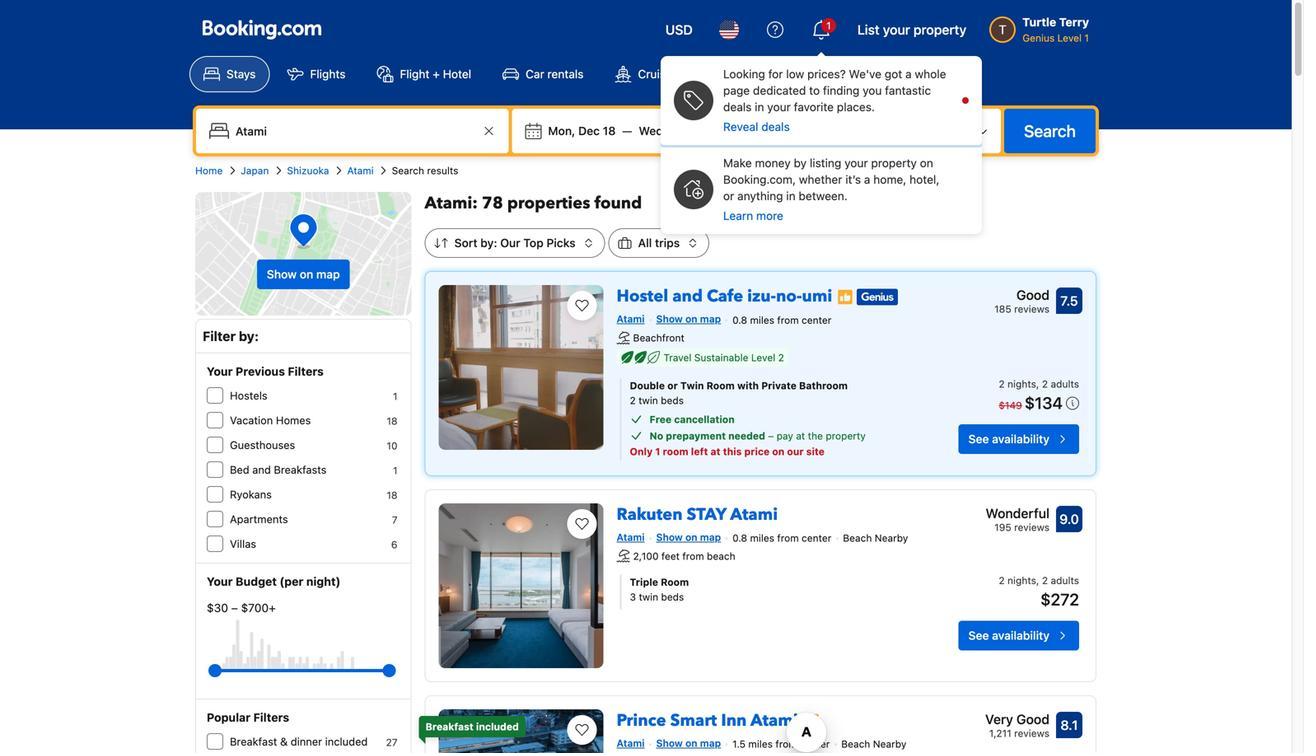 Task type: vqa. For each thing, say whether or not it's contained in the screenshot.
Beachfront
yes



Task type: locate. For each thing, give the bounding box(es) containing it.
1 availability from the top
[[992, 432, 1050, 446]]

atami down prince
[[617, 737, 645, 749]]

beds right "3"
[[661, 591, 684, 603]]

guesthouses
[[230, 439, 295, 451]]

1 vertical spatial miles
[[750, 533, 775, 544]]

reviews right 1,211
[[1015, 728, 1050, 739]]

villas
[[230, 538, 256, 550]]

airport taxis
[[846, 67, 910, 81]]

0 vertical spatial in
[[755, 100, 764, 114]]

filter
[[203, 328, 236, 344]]

with
[[738, 380, 759, 391]]

0.8 miles from center for wonderful
[[733, 533, 832, 544]]

0.8 miles from center up triple room link
[[733, 533, 832, 544]]

level down terry
[[1058, 32, 1082, 44]]

2 vertical spatial miles
[[749, 739, 773, 750]]

level up double or twin room with private bathroom link on the bottom of the page
[[752, 352, 776, 363]]

2 0.8 from the top
[[733, 533, 748, 544]]

beach for 0.8 miles from center
[[843, 533, 872, 544]]

0.8 for good
[[733, 314, 748, 326]]

your up the "$30"
[[207, 575, 233, 588]]

center up triple room link
[[802, 533, 832, 544]]

room left with
[[707, 380, 735, 391]]

filters up &
[[254, 711, 289, 724]]

deals right reveal
[[762, 120, 790, 134]]

nights inside 2 nights , 2 adults $272
[[1008, 575, 1037, 586]]

your right the list
[[883, 22, 911, 37]]

turtle terry genius level 1
[[1023, 15, 1090, 44]]

adults inside 2 nights , 2 adults $272
[[1051, 575, 1080, 586]]

1 down 10
[[393, 465, 398, 476]]

nights
[[1008, 378, 1037, 390], [1008, 575, 1037, 586]]

1 0.8 miles from center from the top
[[733, 314, 832, 326]]

2 vertical spatial your
[[845, 156, 868, 170]]

0 vertical spatial breakfast
[[426, 721, 474, 733]]

atami up the 1.5 miles from center
[[751, 709, 798, 732]]

0 vertical spatial adults
[[1051, 378, 1080, 390]]

1 vertical spatial center
[[802, 533, 832, 544]]

terry
[[1060, 15, 1090, 29]]

dec right mon,
[[579, 124, 600, 138]]

1 horizontal spatial in
[[787, 189, 796, 203]]

1 vertical spatial see
[[969, 629, 989, 643]]

rakuten stay atami image
[[439, 503, 604, 668]]

see availability down 2 nights , 2 adults $272 at the right
[[969, 629, 1050, 643]]

property up whole
[[914, 22, 967, 37]]

room
[[707, 380, 735, 391], [661, 577, 689, 588]]

1 reviews from the top
[[1015, 303, 1050, 315]]

by:
[[481, 236, 497, 250], [239, 328, 259, 344]]

0 vertical spatial 18
[[603, 124, 616, 138]]

see availability for wonderful
[[969, 629, 1050, 643]]

0 horizontal spatial or
[[668, 380, 678, 391]]

1 horizontal spatial level
[[1058, 32, 1082, 44]]

atami up 2,100
[[617, 531, 645, 543]]

a inside the 'looking for low prices? we've got a whole page dedicated to finding you fantastic deals in your favorite places. reveal deals'
[[906, 67, 912, 81]]

0 horizontal spatial by:
[[239, 328, 259, 344]]

center right the 1.5
[[800, 739, 830, 750]]

your up 'it's' at right
[[845, 156, 868, 170]]

reviews inside the wonderful 195 reviews
[[1015, 522, 1050, 533]]

18 up 10
[[387, 415, 398, 427]]

2 see availability from the top
[[969, 629, 1050, 643]]

make money by listing your property on booking.com, whether it's a home, hotel, or anything in between. learn more
[[724, 156, 940, 223]]

and right bed
[[252, 464, 271, 476]]

reviews
[[1015, 303, 1050, 315], [1015, 522, 1050, 533], [1015, 728, 1050, 739]]

1 horizontal spatial and
[[673, 285, 703, 308]]

on inside make money by listing your property on booking.com, whether it's a home, hotel, or anything in between. learn more
[[920, 156, 934, 170]]

2 see availability link from the top
[[959, 621, 1080, 651]]

0 vertical spatial by:
[[481, 236, 497, 250]]

inn
[[721, 709, 747, 732]]

results
[[427, 165, 459, 176]]

show on map button
[[257, 260, 350, 289]]

0 horizontal spatial at
[[711, 446, 721, 457]]

your down dedicated in the top right of the page
[[768, 100, 791, 114]]

stays
[[227, 67, 256, 81]]

2 vertical spatial reviews
[[1015, 728, 1050, 739]]

filter by:
[[203, 328, 259, 344]]

see
[[969, 432, 989, 446], [969, 629, 989, 643]]

good right very
[[1017, 712, 1050, 727]]

and
[[673, 285, 703, 308], [252, 464, 271, 476]]

1 adults from the top
[[1051, 378, 1080, 390]]

2 0.8 miles from center from the top
[[733, 533, 832, 544]]

miles right the 1.5
[[749, 739, 773, 750]]

1 vertical spatial twin
[[639, 591, 659, 603]]

0 vertical spatial search
[[1024, 121, 1076, 141]]

2 nights from the top
[[1008, 575, 1037, 586]]

our
[[500, 236, 521, 250]]

0 vertical spatial a
[[906, 67, 912, 81]]

2 up $272
[[1042, 575, 1048, 586]]

– right the "$30"
[[231, 601, 238, 615]]

1 vertical spatial a
[[864, 173, 871, 186]]

twin down double
[[639, 395, 658, 406]]

0 vertical spatial beds
[[661, 395, 684, 406]]

by: for sort
[[481, 236, 497, 250]]

1 horizontal spatial by:
[[481, 236, 497, 250]]

0 horizontal spatial level
[[752, 352, 776, 363]]

miles for good
[[750, 314, 775, 326]]

2 vertical spatial 18
[[387, 490, 398, 501]]

a
[[906, 67, 912, 81], [864, 173, 871, 186]]

0 vertical spatial see availability
[[969, 432, 1050, 446]]

adults for 2 nights , 2 adults $272
[[1051, 575, 1080, 586]]

rentals
[[548, 67, 584, 81]]

no-
[[776, 285, 802, 308]]

0 vertical spatial at
[[796, 430, 805, 442]]

2 availability from the top
[[992, 629, 1050, 643]]

reveal
[[724, 120, 759, 134]]

flights
[[310, 67, 346, 81]]

nights down 195
[[1008, 575, 1037, 586]]

booking.com image
[[203, 20, 321, 40]]

see availability
[[969, 432, 1050, 446], [969, 629, 1050, 643]]

2,100
[[633, 550, 659, 562]]

1 vertical spatial adults
[[1051, 575, 1080, 586]]

1 vertical spatial 0.8
[[733, 533, 748, 544]]

1 up 10
[[393, 391, 398, 402]]

level
[[1058, 32, 1082, 44], [752, 352, 776, 363]]

18 up 7
[[387, 490, 398, 501]]

195
[[995, 522, 1012, 533]]

0 horizontal spatial –
[[231, 601, 238, 615]]

to
[[810, 84, 820, 97]]

sort by: our top picks
[[455, 236, 576, 250]]

page
[[724, 84, 750, 97]]

see availability link for 7.5
[[959, 424, 1080, 454]]

miles for wonderful
[[750, 533, 775, 544]]

1 twin from the top
[[639, 395, 658, 406]]

property up home,
[[872, 156, 917, 170]]

your
[[207, 365, 233, 378], [207, 575, 233, 588]]

dec
[[579, 124, 600, 138], [670, 124, 691, 138]]

dec left 20 at the right top of page
[[670, 124, 691, 138]]

2 good from the top
[[1017, 712, 1050, 727]]

0 horizontal spatial a
[[864, 173, 871, 186]]

availability down 2 nights , 2 adults $272 at the right
[[992, 629, 1050, 643]]

nights up $149
[[1008, 378, 1037, 390]]

for
[[769, 67, 783, 81]]

, for 2 nights , 2 adults $272
[[1037, 575, 1040, 586]]

2 up $134
[[1042, 378, 1048, 390]]

twin
[[681, 380, 704, 391]]

places.
[[837, 100, 875, 114]]

hostel
[[617, 285, 669, 308]]

or up learn
[[724, 189, 735, 203]]

car rentals link
[[489, 56, 598, 92]]

0 horizontal spatial included
[[325, 736, 368, 748]]

1 horizontal spatial your
[[845, 156, 868, 170]]

by: right filter
[[239, 328, 259, 344]]

atami down the hostel
[[617, 313, 645, 325]]

filters right previous
[[288, 365, 324, 378]]

0 vertical spatial or
[[724, 189, 735, 203]]

at right left
[[711, 446, 721, 457]]

good inside very good 1,211 reviews
[[1017, 712, 1050, 727]]

2 adults from the top
[[1051, 575, 1080, 586]]

your for your previous filters
[[207, 365, 233, 378]]

breakfasts
[[274, 464, 327, 476]]

1 vertical spatial good
[[1017, 712, 1050, 727]]

1 your from the top
[[207, 365, 233, 378]]

by: left our
[[481, 236, 497, 250]]

anything
[[738, 189, 783, 203]]

see availability for good
[[969, 432, 1050, 446]]

0 horizontal spatial your
[[768, 100, 791, 114]]

1 vertical spatial availability
[[992, 629, 1050, 643]]

1 vertical spatial breakfast
[[230, 736, 277, 748]]

twin
[[639, 395, 658, 406], [639, 591, 659, 603]]

found
[[595, 192, 642, 215]]

cafe
[[707, 285, 743, 308]]

0 horizontal spatial breakfast
[[230, 736, 277, 748]]

0 vertical spatial availability
[[992, 432, 1050, 446]]

1 horizontal spatial deals
[[762, 120, 790, 134]]

triple room 3 twin beds
[[630, 577, 689, 603]]

center for good
[[802, 314, 832, 326]]

2 reviews from the top
[[1015, 522, 1050, 533]]

$30
[[207, 601, 228, 615]]

beds up free
[[661, 395, 684, 406]]

1 vertical spatial beach
[[842, 739, 871, 750]]

1 horizontal spatial included
[[476, 721, 519, 733]]

reviews inside very good 1,211 reviews
[[1015, 728, 1050, 739]]

between.
[[799, 189, 848, 203]]

2 twin from the top
[[639, 591, 659, 603]]

breakfast for breakfast included
[[426, 721, 474, 733]]

1 horizontal spatial a
[[906, 67, 912, 81]]

property right the
[[826, 430, 866, 442]]

1 vertical spatial see availability
[[969, 629, 1050, 643]]

1 , from the top
[[1037, 378, 1040, 390]]

0 horizontal spatial in
[[755, 100, 764, 114]]

see availability link down $149
[[959, 424, 1080, 454]]

0 vertical spatial reviews
[[1015, 303, 1050, 315]]

genius discounts available at this property. image
[[857, 289, 899, 305], [857, 289, 899, 305]]

nights for 2 nights , 2 adults $272
[[1008, 575, 1037, 586]]

0.8 up 'beach'
[[733, 533, 748, 544]]

0.8 miles from center down no-
[[733, 314, 832, 326]]

room down "feet"
[[661, 577, 689, 588]]

prince smart inn atami
[[617, 709, 798, 732]]

triple
[[630, 577, 658, 588]]

1 nights from the top
[[1008, 378, 1037, 390]]

1 vertical spatial 0.8 miles from center
[[733, 533, 832, 544]]

2 , from the top
[[1037, 575, 1040, 586]]

1 see from the top
[[969, 432, 989, 446]]

2 horizontal spatial your
[[883, 22, 911, 37]]

1 vertical spatial your
[[207, 575, 233, 588]]

hostels
[[230, 389, 268, 402]]

no prepayment needed – pay at the property
[[650, 430, 866, 442]]

, down the wonderful 195 reviews
[[1037, 575, 1040, 586]]

1 vertical spatial reviews
[[1015, 522, 1050, 533]]

a right got
[[906, 67, 912, 81]]

search inside button
[[1024, 121, 1076, 141]]

0 vertical spatial twin
[[639, 395, 658, 406]]

beach
[[843, 533, 872, 544], [842, 739, 871, 750]]

2 your from the top
[[207, 575, 233, 588]]

, up $134
[[1037, 378, 1040, 390]]

0.8 down the cafe
[[733, 314, 748, 326]]

1 horizontal spatial –
[[768, 430, 774, 442]]

0 horizontal spatial deals
[[724, 100, 752, 114]]

1 horizontal spatial or
[[724, 189, 735, 203]]

1 horizontal spatial at
[[796, 430, 805, 442]]

1 vertical spatial by:
[[239, 328, 259, 344]]

1 vertical spatial –
[[231, 601, 238, 615]]

bed
[[230, 464, 250, 476]]

from right "feet"
[[683, 550, 704, 562]]

miles up triple room link
[[750, 533, 775, 544]]

in inside the 'looking for low prices? we've got a whole page dedicated to finding you fantastic deals in your favorite places. reveal deals'
[[755, 100, 764, 114]]

good left 7.5
[[1017, 287, 1050, 303]]

0 vertical spatial and
[[673, 285, 703, 308]]

0 vertical spatial nearby
[[875, 533, 909, 544]]

1 vertical spatial beach nearby
[[842, 739, 907, 750]]

27
[[386, 737, 398, 748]]

beds
[[661, 395, 684, 406], [661, 591, 684, 603]]

0 vertical spatial level
[[1058, 32, 1082, 44]]

show on map inside "button"
[[267, 267, 340, 281]]

your down filter
[[207, 365, 233, 378]]

see for wonderful
[[969, 629, 989, 643]]

0 vertical spatial center
[[802, 314, 832, 326]]

or left twin
[[668, 380, 678, 391]]

genius
[[1023, 32, 1055, 44]]

usd button
[[656, 10, 703, 49]]

2 nights , 2 adults
[[999, 378, 1080, 390]]

1 see availability from the top
[[969, 432, 1050, 446]]

adults up $134
[[1051, 378, 1080, 390]]

atami inside the prince smart inn atami link
[[751, 709, 798, 732]]

reviews inside good 185 reviews
[[1015, 303, 1050, 315]]

1 vertical spatial 18
[[387, 415, 398, 427]]

2 down 195
[[999, 575, 1005, 586]]

1 horizontal spatial search
[[1024, 121, 1076, 141]]

1 horizontal spatial breakfast
[[426, 721, 474, 733]]

0 vertical spatial miles
[[750, 314, 775, 326]]

miles down izu-
[[750, 314, 775, 326]]

1 vertical spatial and
[[252, 464, 271, 476]]

0 horizontal spatial dec
[[579, 124, 600, 138]]

0 vertical spatial room
[[707, 380, 735, 391]]

Where are you going? field
[[229, 116, 479, 146]]

site
[[807, 446, 825, 457]]

18 for vacation homes
[[387, 415, 398, 427]]

0.8 miles from center for good
[[733, 314, 832, 326]]

got
[[885, 67, 903, 81]]

0.8 miles from center
[[733, 314, 832, 326], [733, 533, 832, 544]]

in right anything
[[787, 189, 796, 203]]

atami right the stay
[[731, 503, 778, 526]]

0 vertical spatial see
[[969, 432, 989, 446]]

0 vertical spatial 0.8 miles from center
[[733, 314, 832, 326]]

see availability down $149
[[969, 432, 1050, 446]]

0 vertical spatial see availability link
[[959, 424, 1080, 454]]

1 0.8 from the top
[[733, 314, 748, 326]]

2 beds from the top
[[661, 591, 684, 603]]

3 reviews from the top
[[1015, 728, 1050, 739]]

1 vertical spatial nearby
[[873, 739, 907, 750]]

1 left the list
[[827, 20, 831, 31]]

reviews down wonderful
[[1015, 522, 1050, 533]]

1 see availability link from the top
[[959, 424, 1080, 454]]

18 left —
[[603, 124, 616, 138]]

this property is part of our preferred partner program. it's committed to providing excellent service and good value. it'll pay us a higher commission if you make a booking. image
[[838, 289, 854, 305], [838, 289, 854, 305], [803, 713, 820, 730], [803, 713, 820, 730]]

needed
[[729, 430, 766, 442]]

+
[[433, 67, 440, 81]]

in down dedicated in the top right of the page
[[755, 100, 764, 114]]

see availability link down 2 nights , 2 adults $272 at the right
[[959, 621, 1080, 651]]

reviews right 185 in the right top of the page
[[1015, 303, 1050, 315]]

adults for 2 nights , 2 adults
[[1051, 378, 1080, 390]]

7.5
[[1061, 293, 1079, 309]]

a right 'it's' at right
[[864, 173, 871, 186]]

0 vertical spatial 0.8
[[733, 314, 748, 326]]

see for good
[[969, 432, 989, 446]]

, inside 2 nights , 2 adults $272
[[1037, 575, 1040, 586]]

smart
[[671, 709, 717, 732]]

1 beds from the top
[[661, 395, 684, 406]]

japan
[[241, 165, 269, 176]]

and left the cafe
[[673, 285, 703, 308]]

twin down "triple" on the bottom
[[639, 591, 659, 603]]

wed,
[[639, 124, 667, 138]]

0 vertical spatial nights
[[1008, 378, 1037, 390]]

usd
[[666, 22, 693, 37]]

twin inside triple room 3 twin beds
[[639, 591, 659, 603]]

0 vertical spatial your
[[883, 22, 911, 37]]

only 1 room left at this price on our site
[[630, 446, 825, 457]]

0 horizontal spatial search
[[392, 165, 424, 176]]

0 vertical spatial beach
[[843, 533, 872, 544]]

no
[[650, 430, 664, 442]]

beach nearby for 0.8 miles from center
[[843, 533, 909, 544]]

1 vertical spatial in
[[787, 189, 796, 203]]

deals down "page"
[[724, 100, 752, 114]]

1 down terry
[[1085, 32, 1090, 44]]

in inside make money by listing your property on booking.com, whether it's a home, hotel, or anything in between. learn more
[[787, 189, 796, 203]]

at left the
[[796, 430, 805, 442]]

hostel and cafe izu-no-umi image
[[439, 285, 604, 450]]

2 up private
[[779, 352, 785, 363]]

center down umi
[[802, 314, 832, 326]]

see availability link for 9.0
[[959, 621, 1080, 651]]

0 vertical spatial your
[[207, 365, 233, 378]]

2 dec from the left
[[670, 124, 691, 138]]

1 vertical spatial see availability link
[[959, 621, 1080, 651]]

scored 7.5 element
[[1057, 288, 1083, 314]]

0 horizontal spatial and
[[252, 464, 271, 476]]

low
[[787, 67, 805, 81]]

properties
[[508, 192, 591, 215]]

center for wonderful
[[802, 533, 832, 544]]

from right the 1.5
[[776, 739, 797, 750]]

0 vertical spatial ,
[[1037, 378, 1040, 390]]

2 see from the top
[[969, 629, 989, 643]]

1 vertical spatial nights
[[1008, 575, 1037, 586]]

beachfront
[[633, 332, 685, 344]]

trips
[[655, 236, 680, 250]]

availability down $149
[[992, 432, 1050, 446]]

78
[[482, 192, 503, 215]]

1 vertical spatial search
[[392, 165, 424, 176]]

1.5
[[733, 739, 746, 750]]

your for your budget (per night)
[[207, 575, 233, 588]]

1 vertical spatial room
[[661, 577, 689, 588]]

flight + hotel link
[[363, 56, 486, 92]]

on inside "button"
[[300, 267, 313, 281]]

whether
[[799, 173, 843, 186]]

and for hostel
[[673, 285, 703, 308]]

2
[[779, 352, 785, 363], [999, 378, 1005, 390], [1042, 378, 1048, 390], [630, 395, 636, 406], [999, 575, 1005, 586], [1042, 575, 1048, 586]]

– left pay
[[768, 430, 774, 442]]

1 vertical spatial ,
[[1037, 575, 1040, 586]]

adults up $272
[[1051, 575, 1080, 586]]

0 vertical spatial beach nearby
[[843, 533, 909, 544]]

very good element
[[986, 709, 1050, 729]]

1 good from the top
[[1017, 287, 1050, 303]]

free
[[650, 414, 672, 425]]

1 vertical spatial your
[[768, 100, 791, 114]]

triple room link
[[630, 575, 909, 590]]

group
[[215, 658, 389, 684]]



Task type: describe. For each thing, give the bounding box(es) containing it.
reviews for wonderful
[[1015, 522, 1050, 533]]

1 dec from the left
[[579, 124, 600, 138]]

good element
[[995, 285, 1050, 305]]

looking
[[724, 67, 766, 81]]

hostel and cafe izu-no-umi
[[617, 285, 833, 308]]

apartments
[[230, 513, 288, 525]]

japan link
[[241, 163, 269, 178]]

8.1
[[1061, 717, 1079, 733]]

prices?
[[808, 67, 846, 81]]

185
[[995, 303, 1012, 315]]

atami down where are you going? field
[[347, 165, 374, 176]]

room inside triple room 3 twin beds
[[661, 577, 689, 588]]

a inside make money by listing your property on booking.com, whether it's a home, hotel, or anything in between. learn more
[[864, 173, 871, 186]]

travel sustainable level 2
[[664, 352, 785, 363]]

turtle
[[1023, 15, 1057, 29]]

bed and breakfasts
[[230, 464, 327, 476]]

$700+
[[241, 601, 276, 615]]

(per
[[280, 575, 304, 588]]

umi
[[802, 285, 833, 308]]

rakuten
[[617, 503, 683, 526]]

make
[[724, 156, 752, 170]]

by: for filter
[[239, 328, 259, 344]]

nights for 2 nights , 2 adults
[[1008, 378, 1037, 390]]

atami link
[[347, 163, 374, 178]]

7
[[392, 514, 398, 526]]

2 nights , 2 adults $272
[[999, 575, 1080, 609]]

6
[[391, 539, 398, 551]]

from up triple room link
[[778, 533, 799, 544]]

good inside good 185 reviews
[[1017, 287, 1050, 303]]

prepayment
[[666, 430, 726, 442]]

0 vertical spatial –
[[768, 430, 774, 442]]

atami:
[[425, 192, 478, 215]]

show inside "button"
[[267, 267, 297, 281]]

map inside "button"
[[316, 267, 340, 281]]

or inside make money by listing your property on booking.com, whether it's a home, hotel, or anything in between. learn more
[[724, 189, 735, 203]]

picks
[[547, 236, 576, 250]]

18 for ryokans
[[387, 490, 398, 501]]

hotel
[[443, 67, 471, 81]]

availability for 9.0
[[992, 629, 1050, 643]]

property inside make money by listing your property on booking.com, whether it's a home, hotel, or anything in between. learn more
[[872, 156, 917, 170]]

2 vertical spatial center
[[800, 739, 830, 750]]

mon, dec 18 — wed, dec 20
[[548, 124, 709, 138]]

scored 9.0 element
[[1057, 506, 1083, 532]]

attractions
[[733, 67, 791, 81]]

bathroom
[[799, 380, 848, 391]]

2 down double
[[630, 395, 636, 406]]

looking for low prices? we've got a whole page dedicated to finding you fantastic deals in your favorite places. reveal deals
[[724, 67, 947, 134]]

0 vertical spatial deals
[[724, 100, 752, 114]]

beach for 1.5 miles from center
[[842, 739, 871, 750]]

in for your
[[755, 100, 764, 114]]

private
[[762, 380, 797, 391]]

availability for 7.5
[[992, 432, 1050, 446]]

list your property
[[858, 22, 967, 37]]

your inside make money by listing your property on booking.com, whether it's a home, hotel, or anything in between. learn more
[[845, 156, 868, 170]]

wonderful element
[[986, 503, 1050, 523]]

wed, dec 20 button
[[632, 116, 715, 146]]

level inside turtle terry genius level 1
[[1058, 32, 1082, 44]]

flights link
[[273, 56, 360, 92]]

shizuoka
[[287, 165, 329, 176]]

top
[[524, 236, 544, 250]]

feet
[[662, 550, 680, 562]]

fantastic
[[885, 84, 931, 97]]

your account menu turtle terry genius level 1 element
[[990, 7, 1096, 45]]

0 vertical spatial property
[[914, 22, 967, 37]]

mon, dec 18 button
[[542, 116, 623, 146]]

1 vertical spatial deals
[[762, 120, 790, 134]]

beds inside triple room 3 twin beds
[[661, 591, 684, 603]]

travel
[[664, 352, 692, 363]]

money
[[755, 156, 791, 170]]

mon,
[[548, 124, 576, 138]]

search for search results
[[392, 165, 424, 176]]

hostel and cafe izu-no-umi link
[[617, 279, 833, 308]]

9.0
[[1060, 511, 1079, 527]]

finding
[[823, 84, 860, 97]]

0.8 for wonderful
[[733, 533, 748, 544]]

ryokans
[[230, 488, 272, 501]]

1 down no
[[655, 446, 661, 457]]

search results updated. atami: 78 properties found. element
[[425, 192, 1097, 215]]

and for bed
[[252, 464, 271, 476]]

2 vertical spatial property
[[826, 430, 866, 442]]

left
[[691, 446, 708, 457]]

atami inside rakuten stay atami link
[[731, 503, 778, 526]]

izu-
[[748, 285, 776, 308]]

night)
[[306, 575, 341, 588]]

attractions link
[[696, 56, 805, 92]]

dedicated
[[753, 84, 806, 97]]

wonderful 195 reviews
[[986, 505, 1050, 533]]

1 inside dropdown button
[[827, 20, 831, 31]]

from down no-
[[778, 314, 799, 326]]

all trips
[[638, 236, 680, 250]]

scored 8.1 element
[[1057, 712, 1083, 738]]

$30 – $700+
[[207, 601, 276, 615]]

1 horizontal spatial room
[[707, 380, 735, 391]]

cruises link
[[601, 56, 692, 92]]

nearby for 0.8 miles from center
[[875, 533, 909, 544]]

prince smart inn atami link
[[617, 703, 798, 732]]

in for between.
[[787, 189, 796, 203]]

booking.com,
[[724, 173, 796, 186]]

1 button
[[802, 10, 841, 49]]

1 vertical spatial level
[[752, 352, 776, 363]]

1 vertical spatial filters
[[254, 711, 289, 724]]

0 vertical spatial filters
[[288, 365, 324, 378]]

good 185 reviews
[[995, 287, 1050, 315]]

double or twin room with private bathroom
[[630, 380, 848, 391]]

reviews for good
[[1015, 303, 1050, 315]]

sustainable
[[695, 352, 749, 363]]

flight
[[400, 67, 430, 81]]

search for search
[[1024, 121, 1076, 141]]

flight + hotel
[[400, 67, 471, 81]]

—
[[623, 124, 632, 138]]

car rentals
[[526, 67, 584, 81]]

nearby for 1.5 miles from center
[[873, 739, 907, 750]]

, for 2 nights , 2 adults
[[1037, 378, 1040, 390]]

vacation homes
[[230, 414, 311, 427]]

rakuten stay atami link
[[617, 497, 778, 526]]

1 inside turtle terry genius level 1
[[1085, 32, 1090, 44]]

breakfast for breakfast & dinner included
[[230, 736, 277, 748]]

beach nearby for 1.5 miles from center
[[842, 739, 907, 750]]

1 vertical spatial at
[[711, 446, 721, 457]]

1 vertical spatial included
[[325, 736, 368, 748]]

it's
[[846, 173, 861, 186]]

your inside the 'looking for low prices? we've got a whole page dedicated to finding you fantastic deals in your favorite places. reveal deals'
[[768, 100, 791, 114]]

list
[[858, 22, 880, 37]]

your budget (per night)
[[207, 575, 341, 588]]

10
[[387, 440, 398, 452]]

dinner
[[291, 736, 322, 748]]

search results
[[392, 165, 459, 176]]

popular filters
[[207, 711, 289, 724]]

free cancellation
[[650, 414, 735, 425]]

rakuten stay atami
[[617, 503, 778, 526]]

1 vertical spatial or
[[668, 380, 678, 391]]

only
[[630, 446, 653, 457]]

$272
[[1041, 590, 1080, 609]]

2 up $149
[[999, 378, 1005, 390]]

whole
[[915, 67, 947, 81]]

double
[[630, 380, 665, 391]]

the
[[808, 430, 823, 442]]



